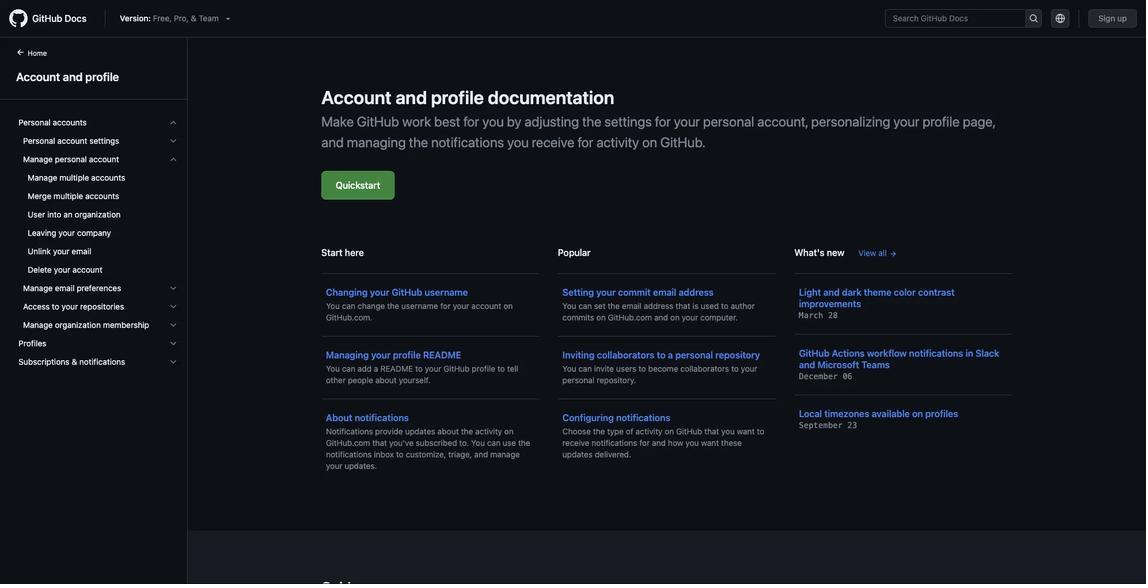 Task type: describe. For each thing, give the bounding box(es) containing it.
access to your repositories
[[23, 302, 124, 312]]

for inside configuring notifications choose the type of activity on github that you want to receive notifications for and how you want these updates delivered.
[[639, 439, 650, 448]]

tell
[[507, 364, 518, 374]]

profiles
[[925, 409, 958, 420]]

your inside delete your account link
[[54, 265, 70, 275]]

available
[[872, 409, 910, 420]]

manage personal account element for account
[[9, 169, 187, 279]]

1 vertical spatial want
[[701, 439, 719, 448]]

managing
[[347, 134, 406, 150]]

unlink
[[28, 247, 51, 256]]

about inside about notifications notifications provide updates about the activity on github.com that you've subscribed to. you can use the notifications inbox to customize, triage, and manage your updates.
[[437, 427, 459, 437]]

team
[[199, 14, 219, 23]]

merge
[[28, 191, 51, 201]]

manage
[[490, 450, 520, 460]]

start here
[[321, 247, 364, 258]]

select language: current language is english image
[[1056, 14, 1065, 23]]

profile left tell
[[472, 364, 495, 374]]

about
[[326, 413, 352, 424]]

preferences
[[77, 284, 121, 293]]

accounts inside dropdown button
[[53, 118, 87, 127]]

settings inside account and profile documentation make github work best for you by adjusting the settings for your personal account, personalizing your profile page, and managing the notifications you receive for activity on github.
[[604, 113, 652, 130]]

profile for account and profile documentation make github work best for you by adjusting the settings for your personal account, personalizing your profile page, and managing the notifications you receive for activity on github.
[[431, 86, 484, 108]]

commits
[[562, 313, 594, 323]]

sc 9kayk9 0 image inside profiles dropdown button
[[169, 339, 178, 348]]

manage multiple accounts
[[28, 173, 125, 183]]

quickstart link
[[321, 171, 395, 200]]

account inside delete your account link
[[72, 265, 102, 275]]

to inside about notifications notifications provide updates about the activity on github.com that you've subscribed to. you can use the notifications inbox to customize, triage, and manage your updates.
[[396, 450, 404, 460]]

actions
[[832, 348, 865, 359]]

up
[[1117, 14, 1127, 23]]

you inside changing your github username you can change the username for your account on github.com.
[[326, 301, 340, 311]]

home
[[28, 49, 47, 57]]

user into an organization
[[28, 210, 121, 219]]

activity inside account and profile documentation make github work best for you by adjusting the settings for your personal account, personalizing your profile page, and managing the notifications you receive for activity on github.
[[596, 134, 639, 150]]

personal account settings
[[23, 136, 119, 146]]

github inside github docs link
[[32, 13, 62, 24]]

notifications inside dropdown button
[[79, 357, 125, 367]]

user into an organization link
[[14, 206, 183, 224]]

receive inside account and profile documentation make github work best for you by adjusting the settings for your personal account, personalizing your profile page, and managing the notifications you receive for activity on github.
[[532, 134, 575, 150]]

and inside configuring notifications choose the type of activity on github that you want to receive notifications for and how you want these updates delivered.
[[652, 439, 666, 448]]

here
[[345, 247, 364, 258]]

personal inside account and profile documentation make github work best for you by adjusting the settings for your personal account, personalizing your profile page, and managing the notifications you receive for activity on github.
[[703, 113, 754, 130]]

0 vertical spatial &
[[191, 14, 197, 23]]

account,
[[757, 113, 808, 130]]

email down leaving your company
[[72, 247, 91, 256]]

into
[[47, 210, 61, 219]]

can inside setting your commit email address you can set the email address that is used to author commits on github.com and on your computer.
[[578, 301, 592, 311]]

type
[[607, 427, 624, 437]]

1 horizontal spatial address
[[679, 287, 714, 298]]

settings inside dropdown button
[[89, 136, 119, 146]]

local timezones available on profiles september 23
[[799, 409, 958, 431]]

become
[[648, 364, 678, 374]]

access
[[23, 302, 50, 312]]

profile for account and profile
[[85, 70, 119, 83]]

account and profile element
[[0, 47, 188, 583]]

0 horizontal spatial collaborators
[[597, 350, 655, 361]]

of
[[626, 427, 633, 437]]

that inside setting your commit email address you can set the email address that is used to author commits on github.com and on your computer.
[[676, 301, 690, 311]]

and inside setting your commit email address you can set the email address that is used to author commits on github.com and on your computer.
[[654, 313, 668, 323]]

github.
[[660, 134, 706, 150]]

1 horizontal spatial readme
[[423, 350, 461, 361]]

manage organization membership
[[23, 321, 149, 330]]

how
[[668, 439, 683, 448]]

28
[[828, 311, 838, 321]]

other
[[326, 376, 346, 385]]

pro,
[[174, 14, 189, 23]]

github docs link
[[9, 9, 96, 28]]

used
[[701, 301, 719, 311]]

github.com inside about notifications notifications provide updates about the activity on github.com that you've subscribed to. you can use the notifications inbox to customize, triage, and manage your updates.
[[326, 439, 370, 448]]

personal account settings button
[[14, 132, 183, 150]]

personal up become on the right of page
[[675, 350, 713, 361]]

add
[[358, 364, 372, 374]]

multiple for merge
[[54, 191, 83, 201]]

1 vertical spatial username
[[401, 301, 438, 311]]

change
[[358, 301, 385, 311]]

you've
[[389, 439, 414, 448]]

manage personal account button
[[14, 150, 183, 169]]

personal accounts element containing personal accounts
[[9, 113, 187, 335]]

delete your account link
[[14, 261, 183, 279]]

march
[[799, 311, 823, 321]]

what's
[[794, 247, 825, 258]]

can inside changing your github username you can change the username for your account on github.com.
[[342, 301, 355, 311]]

on inside about notifications notifications provide updates about the activity on github.com that you've subscribed to. you can use the notifications inbox to customize, triage, and manage your updates.
[[504, 427, 514, 437]]

manage email preferences
[[23, 284, 121, 293]]

1 vertical spatial readme
[[380, 364, 413, 374]]

december
[[799, 372, 838, 381]]

sign
[[1098, 14, 1115, 23]]

on inside changing your github username you can change the username for your account on github.com.
[[504, 301, 513, 311]]

contrast
[[918, 287, 955, 298]]

github actions workflow notifications in slack and microsoft teams december 06
[[799, 348, 999, 381]]

all
[[878, 249, 887, 258]]

accounts for manage multiple accounts
[[91, 173, 125, 183]]

sc 9kayk9 0 image for manage email preferences
[[169, 284, 178, 293]]

start
[[321, 247, 342, 258]]

in
[[966, 348, 973, 359]]

view all link
[[858, 247, 897, 259]]

profiles
[[18, 339, 46, 348]]

the right adjusting
[[582, 113, 601, 130]]

local
[[799, 409, 822, 420]]

manage email preferences button
[[14, 279, 183, 298]]

personal inside dropdown button
[[55, 155, 87, 164]]

notifications up updates.
[[326, 450, 372, 460]]

customize,
[[406, 450, 446, 460]]

and inside light and dark theme color contrast improvements march 28
[[823, 287, 840, 298]]

teams
[[862, 359, 890, 370]]

and inside github actions workflow notifications in slack and microsoft teams december 06
[[799, 359, 815, 370]]

changing
[[326, 287, 368, 298]]

you inside managing your profile readme you can add a readme to your github profile to tell other people about yourself.
[[326, 364, 340, 374]]

the down work
[[409, 134, 428, 150]]

receive inside configuring notifications choose the type of activity on github that you want to receive notifications for and how you want these updates delivered.
[[562, 439, 589, 448]]

these
[[721, 439, 742, 448]]

september 23 element
[[799, 421, 857, 431]]

can inside the inviting collaborators to a personal repository you can invite users to become collaborators to your personal repository.
[[578, 364, 592, 374]]

manage multiple accounts link
[[14, 169, 183, 187]]

personalizing
[[811, 113, 890, 130]]

triage,
[[448, 450, 472, 460]]

and inside the account and profile link
[[63, 70, 83, 83]]

subscriptions & notifications
[[18, 357, 125, 367]]

personal down inviting
[[562, 376, 594, 385]]

account and profile documentation make github work best for you by adjusting the settings for your personal account, personalizing your profile page, and managing the notifications you receive for activity on github.
[[321, 86, 995, 150]]

your inside "leaving your company" link
[[58, 228, 75, 238]]

github.com.
[[326, 313, 372, 323]]

setting your commit email address you can set the email address that is used to author commits on github.com and on your computer.
[[562, 287, 755, 323]]

managing your profile readme you can add a readme to your github profile to tell other people about yourself.
[[326, 350, 518, 385]]

your inside unlink your email link
[[53, 247, 69, 256]]

06
[[843, 372, 852, 381]]

email down commit
[[622, 301, 642, 311]]

september
[[799, 421, 843, 431]]

to inside configuring notifications choose the type of activity on github that you want to receive notifications for and how you want these updates delivered.
[[757, 427, 764, 437]]

github docs
[[32, 13, 86, 24]]

merge multiple accounts
[[28, 191, 119, 201]]

1 horizontal spatial want
[[737, 427, 755, 437]]

the inside changing your github username you can change the username for your account on github.com.
[[387, 301, 399, 311]]

light
[[799, 287, 821, 298]]

sc 9kayk9 0 image for personal account settings
[[169, 136, 178, 146]]

about inside managing your profile readme you can add a readme to your github profile to tell other people about yourself.
[[375, 376, 397, 385]]

author
[[731, 301, 755, 311]]

and up work
[[396, 86, 427, 108]]

to inside dropdown button
[[52, 302, 59, 312]]

choose
[[562, 427, 591, 437]]

github inside managing your profile readme you can add a readme to your github profile to tell other people about yourself.
[[443, 364, 470, 374]]



Task type: vqa. For each thing, say whether or not it's contained in the screenshot.
Access to your repositories dropdown button
yes



Task type: locate. For each thing, give the bounding box(es) containing it.
1 vertical spatial receive
[[562, 439, 589, 448]]

github.com down notifications
[[326, 439, 370, 448]]

0 vertical spatial that
[[676, 301, 690, 311]]

want left these
[[701, 439, 719, 448]]

use
[[503, 439, 516, 448]]

organization down access to your repositories
[[55, 321, 101, 330]]

1 vertical spatial that
[[704, 427, 719, 437]]

manage for manage personal account
[[23, 155, 53, 164]]

want up these
[[737, 427, 755, 437]]

sc 9kayk9 0 image
[[169, 155, 178, 164], [169, 302, 178, 312], [169, 321, 178, 330], [169, 339, 178, 348]]

1 vertical spatial settings
[[89, 136, 119, 146]]

1 horizontal spatial account
[[321, 86, 392, 108]]

sc 9kayk9 0 image for account
[[169, 155, 178, 164]]

inviting collaborators to a personal repository you can invite users to become collaborators to your personal repository.
[[562, 350, 760, 385]]

1 vertical spatial organization
[[55, 321, 101, 330]]

and down make at the top left of the page
[[321, 134, 344, 150]]

search image
[[1029, 14, 1038, 23]]

a
[[668, 350, 673, 361], [374, 364, 378, 374]]

1 vertical spatial accounts
[[91, 173, 125, 183]]

people
[[348, 376, 373, 385]]

multiple inside manage multiple accounts link
[[59, 173, 89, 183]]

unlink your email
[[28, 247, 91, 256]]

4 sc 9kayk9 0 image from the top
[[169, 358, 178, 367]]

by
[[507, 113, 521, 130]]

yourself.
[[399, 376, 431, 385]]

account down home link
[[16, 70, 60, 83]]

delivered.
[[595, 450, 631, 460]]

manage personal account element containing manage personal account
[[9, 150, 187, 279]]

on inside local timezones available on profiles september 23
[[912, 409, 923, 420]]

account inside account and profile documentation make github work best for you by adjusting the settings for your personal account, personalizing your profile page, and managing the notifications you receive for activity on github.
[[321, 86, 392, 108]]

is
[[693, 301, 699, 311]]

you down by
[[507, 134, 529, 150]]

and inside about notifications notifications provide updates about the activity on github.com that you've subscribed to. you can use the notifications inbox to customize, triage, and manage your updates.
[[474, 450, 488, 460]]

you up these
[[721, 427, 735, 437]]

subscribed
[[416, 439, 457, 448]]

multiple inside merge multiple accounts link
[[54, 191, 83, 201]]

github inside configuring notifications choose the type of activity on github that you want to receive notifications for and how you want these updates delivered.
[[676, 427, 702, 437]]

1 manage personal account element from the top
[[9, 150, 187, 279]]

0 vertical spatial organization
[[75, 210, 121, 219]]

managing
[[326, 350, 369, 361]]

profile left page,
[[923, 113, 960, 130]]

1 sc 9kayk9 0 image from the top
[[169, 118, 178, 127]]

december 06 element
[[799, 372, 852, 381]]

1 personal accounts element from the top
[[9, 113, 187, 335]]

organization
[[75, 210, 121, 219], [55, 321, 101, 330]]

1 horizontal spatial about
[[437, 427, 459, 437]]

receive down choose
[[562, 439, 589, 448]]

triangle down image
[[223, 14, 233, 23]]

collaborators up users
[[597, 350, 655, 361]]

1 vertical spatial a
[[374, 364, 378, 374]]

account inside changing your github username you can change the username for your account on github.com.
[[471, 301, 501, 311]]

leaving your company
[[28, 228, 111, 238]]

that inside about notifications notifications provide updates about the activity on github.com that you've subscribed to. you can use the notifications inbox to customize, triage, and manage your updates.
[[372, 439, 387, 448]]

to
[[721, 301, 729, 311], [52, 302, 59, 312], [657, 350, 666, 361], [415, 364, 423, 374], [498, 364, 505, 374], [639, 364, 646, 374], [731, 364, 739, 374], [757, 427, 764, 437], [396, 450, 404, 460]]

configuring notifications choose the type of activity on github that you want to receive notifications for and how you want these updates delivered.
[[562, 413, 764, 460]]

you inside setting your commit email address you can set the email address that is used to author commits on github.com and on your computer.
[[562, 301, 576, 311]]

popular
[[558, 247, 591, 258]]

& down profiles dropdown button
[[72, 357, 77, 367]]

a inside the inviting collaborators to a personal repository you can invite users to become collaborators to your personal repository.
[[668, 350, 673, 361]]

email down delete your account
[[55, 284, 75, 293]]

personal up personal account settings
[[18, 118, 51, 127]]

documentation
[[488, 86, 614, 108]]

profile up yourself.
[[393, 350, 421, 361]]

company
[[77, 228, 111, 238]]

0 vertical spatial accounts
[[53, 118, 87, 127]]

0 vertical spatial updates
[[405, 427, 435, 437]]

your inside about notifications notifications provide updates about the activity on github.com that you've subscribed to. you can use the notifications inbox to customize, triage, and manage your updates.
[[326, 462, 342, 471]]

manage personal account
[[23, 155, 119, 164]]

personal down personal accounts at the left top
[[23, 136, 55, 146]]

1 horizontal spatial settings
[[604, 113, 652, 130]]

organization inside dropdown button
[[55, 321, 101, 330]]

sc 9kayk9 0 image inside the manage personal account dropdown button
[[169, 155, 178, 164]]

0 vertical spatial receive
[[532, 134, 575, 150]]

a up become on the right of page
[[668, 350, 673, 361]]

repository.
[[597, 376, 636, 385]]

2 vertical spatial accounts
[[85, 191, 119, 201]]

version: free, pro, & team
[[120, 14, 219, 23]]

0 horizontal spatial settings
[[89, 136, 119, 146]]

work
[[402, 113, 431, 130]]

profile up personal accounts dropdown button
[[85, 70, 119, 83]]

you down changing
[[326, 301, 340, 311]]

light and dark theme color contrast improvements march 28
[[799, 287, 955, 321]]

github.com
[[608, 313, 652, 323], [326, 439, 370, 448]]

personal for personal account settings
[[23, 136, 55, 146]]

1 vertical spatial &
[[72, 357, 77, 367]]

0 horizontal spatial updates
[[405, 427, 435, 437]]

personal for personal accounts
[[18, 118, 51, 127]]

accounts down manage multiple accounts link
[[85, 191, 119, 201]]

profile
[[85, 70, 119, 83], [431, 86, 484, 108], [923, 113, 960, 130], [393, 350, 421, 361], [472, 364, 495, 374]]

and up december
[[799, 359, 815, 370]]

delete
[[28, 265, 52, 275]]

github inside github actions workflow notifications in slack and microsoft teams december 06
[[799, 348, 830, 359]]

the up to.
[[461, 427, 473, 437]]

manage for manage email preferences
[[23, 284, 53, 293]]

accounts for merge multiple accounts
[[85, 191, 119, 201]]

can up github.com.
[[342, 301, 355, 311]]

github inside changing your github username you can change the username for your account on github.com.
[[392, 287, 422, 298]]

you left by
[[482, 113, 504, 130]]

updates.
[[345, 462, 377, 471]]

and left how at right
[[652, 439, 666, 448]]

1 horizontal spatial that
[[676, 301, 690, 311]]

and up improvements
[[823, 287, 840, 298]]

account for account and profile
[[16, 70, 60, 83]]

the right set
[[608, 301, 620, 311]]

account inside the manage personal account dropdown button
[[89, 155, 119, 164]]

receive down adjusting
[[532, 134, 575, 150]]

email inside dropdown button
[[55, 284, 75, 293]]

2 sc 9kayk9 0 image from the top
[[169, 302, 178, 312]]

0 horizontal spatial want
[[701, 439, 719, 448]]

can inside about notifications notifications provide updates about the activity on github.com that you've subscribed to. you can use the notifications inbox to customize, triage, and manage your updates.
[[487, 439, 501, 448]]

microsoft
[[818, 359, 859, 370]]

manage personal account element for settings
[[9, 150, 187, 279]]

0 horizontal spatial &
[[72, 357, 77, 367]]

address up is
[[679, 287, 714, 298]]

notifications inside account and profile documentation make github work best for you by adjusting the settings for your personal account, personalizing your profile page, and managing the notifications you receive for activity on github.
[[431, 134, 504, 150]]

account up make at the top left of the page
[[321, 86, 392, 108]]

0 horizontal spatial readme
[[380, 364, 413, 374]]

sc 9kayk9 0 image for personal accounts
[[169, 118, 178, 127]]

you
[[482, 113, 504, 130], [507, 134, 529, 150], [721, 427, 735, 437], [686, 439, 699, 448]]

1 vertical spatial personal
[[23, 136, 55, 146]]

version:
[[120, 14, 151, 23]]

github.com inside setting your commit email address you can set the email address that is used to author commits on github.com and on your computer.
[[608, 313, 652, 323]]

the right change
[[387, 301, 399, 311]]

repository
[[715, 350, 760, 361]]

docs
[[65, 13, 86, 24]]

the inside setting your commit email address you can set the email address that is used to author commits on github.com and on your computer.
[[608, 301, 620, 311]]

unlink your email link
[[14, 242, 183, 261]]

0 vertical spatial want
[[737, 427, 755, 437]]

0 horizontal spatial account
[[16, 70, 60, 83]]

1 vertical spatial github.com
[[326, 439, 370, 448]]

multiple for manage
[[59, 173, 89, 183]]

that
[[676, 301, 690, 311], [704, 427, 719, 437], [372, 439, 387, 448]]

0 horizontal spatial about
[[375, 376, 397, 385]]

sc 9kayk9 0 image inside manage organization membership dropdown button
[[169, 321, 178, 330]]

1 vertical spatial account
[[321, 86, 392, 108]]

can down inviting
[[578, 364, 592, 374]]

a inside managing your profile readme you can add a readme to your github profile to tell other people about yourself.
[[374, 364, 378, 374]]

notifications left in
[[909, 348, 963, 359]]

1 horizontal spatial github.com
[[608, 313, 652, 323]]

can down managing
[[342, 364, 355, 374]]

on inside configuring notifications choose the type of activity on github that you want to receive notifications for and how you want these updates delivered.
[[665, 427, 674, 437]]

2 vertical spatial that
[[372, 439, 387, 448]]

updates inside configuring notifications choose the type of activity on github that you want to receive notifications for and how you want these updates delivered.
[[562, 450, 593, 460]]

1 horizontal spatial updates
[[562, 450, 593, 460]]

1 horizontal spatial &
[[191, 14, 197, 23]]

sc 9kayk9 0 image inside "manage email preferences" dropdown button
[[169, 284, 178, 293]]

that inside configuring notifications choose the type of activity on github that you want to receive notifications for and how you want these updates delivered.
[[704, 427, 719, 437]]

manage for manage multiple accounts
[[28, 173, 57, 183]]

account
[[16, 70, 60, 83], [321, 86, 392, 108]]

on inside account and profile documentation make github work best for you by adjusting the settings for your personal account, personalizing your profile page, and managing the notifications you receive for activity on github.
[[642, 134, 657, 150]]

setting
[[562, 287, 594, 298]]

updates down choose
[[562, 450, 593, 460]]

0 horizontal spatial address
[[644, 301, 673, 311]]

personal accounts
[[18, 118, 87, 127]]

accounts down the manage personal account dropdown button
[[91, 173, 125, 183]]

user
[[28, 210, 45, 219]]

you inside the inviting collaborators to a personal repository you can invite users to become collaborators to your personal repository.
[[562, 364, 576, 374]]

an
[[63, 210, 72, 219]]

your inside the inviting collaborators to a personal repository you can invite users to become collaborators to your personal repository.
[[741, 364, 757, 374]]

on
[[642, 134, 657, 150], [504, 301, 513, 311], [596, 313, 606, 323], [670, 313, 680, 323], [912, 409, 923, 420], [504, 427, 514, 437], [665, 427, 674, 437]]

the inside configuring notifications choose the type of activity on github that you want to receive notifications for and how you want these updates delivered.
[[593, 427, 605, 437]]

commit
[[618, 287, 651, 298]]

0 vertical spatial address
[[679, 287, 714, 298]]

updates
[[405, 427, 435, 437], [562, 450, 593, 460]]

manage inside dropdown button
[[23, 155, 53, 164]]

notifications down type
[[592, 439, 637, 448]]

your inside access to your repositories dropdown button
[[62, 302, 78, 312]]

0 vertical spatial personal
[[18, 118, 51, 127]]

make
[[321, 113, 354, 130]]

0 vertical spatial about
[[375, 376, 397, 385]]

notifications up "of"
[[616, 413, 670, 424]]

accounts up personal account settings
[[53, 118, 87, 127]]

the right use
[[518, 439, 530, 448]]

notifications down best at left
[[431, 134, 504, 150]]

1 horizontal spatial a
[[668, 350, 673, 361]]

2 horizontal spatial that
[[704, 427, 719, 437]]

personal down personal account settings
[[55, 155, 87, 164]]

view all
[[858, 249, 887, 258]]

0 vertical spatial username
[[425, 287, 468, 298]]

3 sc 9kayk9 0 image from the top
[[169, 284, 178, 293]]

& inside dropdown button
[[72, 357, 77, 367]]

profile for managing your profile readme you can add a readme to your github profile to tell other people about yourself.
[[393, 350, 421, 361]]

and down home link
[[63, 70, 83, 83]]

sign up
[[1098, 14, 1127, 23]]

3 sc 9kayk9 0 image from the top
[[169, 321, 178, 330]]

sc 9kayk9 0 image inside access to your repositories dropdown button
[[169, 302, 178, 312]]

new
[[827, 247, 845, 258]]

1 vertical spatial updates
[[562, 450, 593, 460]]

profile up best at left
[[431, 86, 484, 108]]

1 vertical spatial multiple
[[54, 191, 83, 201]]

dark
[[842, 287, 862, 298]]

best
[[434, 113, 460, 130]]

quickstart
[[336, 180, 380, 191]]

notifications up provide
[[355, 413, 409, 424]]

to.
[[459, 439, 469, 448]]

about up subscribed
[[437, 427, 459, 437]]

updates inside about notifications notifications provide updates about the activity on github.com that you've subscribed to. you can use the notifications inbox to customize, triage, and manage your updates.
[[405, 427, 435, 437]]

personal accounts element
[[9, 113, 187, 335], [9, 132, 187, 335]]

1 vertical spatial about
[[437, 427, 459, 437]]

to inside setting your commit email address you can set the email address that is used to author commits on github.com and on your computer.
[[721, 301, 729, 311]]

personal up github.
[[703, 113, 754, 130]]

configuring
[[562, 413, 614, 424]]

you up commits
[[562, 301, 576, 311]]

updates up subscribed
[[405, 427, 435, 437]]

delete your account
[[28, 265, 102, 275]]

for inside changing your github username you can change the username for your account on github.com.
[[440, 301, 451, 311]]

and up the inviting collaborators to a personal repository you can invite users to become collaborators to your personal repository.
[[654, 313, 668, 323]]

2 manage personal account element from the top
[[9, 169, 187, 279]]

can inside managing your profile readme you can add a readme to your github profile to tell other people about yourself.
[[342, 364, 355, 374]]

you inside about notifications notifications provide updates about the activity on github.com that you've subscribed to. you can use the notifications inbox to customize, triage, and manage your updates.
[[471, 439, 485, 448]]

you right how at right
[[686, 439, 699, 448]]

github inside account and profile documentation make github work best for you by adjusting the settings for your personal account, personalizing your profile page, and managing the notifications you receive for activity on github.
[[357, 113, 399, 130]]

you right to.
[[471, 439, 485, 448]]

can up commits
[[578, 301, 592, 311]]

home link
[[12, 48, 65, 59]]

notifications inside github actions workflow notifications in slack and microsoft teams december 06
[[909, 348, 963, 359]]

sc 9kayk9 0 image inside subscriptions & notifications dropdown button
[[169, 358, 178, 367]]

2 personal accounts element from the top
[[9, 132, 187, 335]]

a right add in the left bottom of the page
[[374, 364, 378, 374]]

0 horizontal spatial github.com
[[326, 439, 370, 448]]

Search GitHub Docs search field
[[886, 10, 1025, 27]]

0 horizontal spatial that
[[372, 439, 387, 448]]

sc 9kayk9 0 image for subscriptions & notifications
[[169, 358, 178, 367]]

you down inviting
[[562, 364, 576, 374]]

accounts
[[53, 118, 87, 127], [91, 173, 125, 183], [85, 191, 119, 201]]

notifications down profiles dropdown button
[[79, 357, 125, 367]]

address down commit
[[644, 301, 673, 311]]

invite
[[594, 364, 614, 374]]

multiple up the an
[[54, 191, 83, 201]]

can left use
[[487, 439, 501, 448]]

account for account and profile documentation make github work best for you by adjusting the settings for your personal account, personalizing your profile page, and managing the notifications you receive for activity on github.
[[321, 86, 392, 108]]

receive
[[532, 134, 575, 150], [562, 439, 589, 448]]

0 vertical spatial github.com
[[608, 313, 652, 323]]

subscriptions
[[18, 357, 69, 367]]

collaborators down repository
[[680, 364, 729, 374]]

sc 9kayk9 0 image inside personal accounts dropdown button
[[169, 118, 178, 127]]

you up other
[[326, 364, 340, 374]]

changing your github username you can change the username for your account on github.com.
[[326, 287, 513, 323]]

sc 9kayk9 0 image for your
[[169, 302, 178, 312]]

users
[[616, 364, 636, 374]]

1 vertical spatial address
[[644, 301, 673, 311]]

improvements
[[799, 299, 861, 310]]

color
[[894, 287, 916, 298]]

the left type
[[593, 427, 605, 437]]

0 vertical spatial collaborators
[[597, 350, 655, 361]]

manage inside dropdown button
[[23, 321, 53, 330]]

sc 9kayk9 0 image for membership
[[169, 321, 178, 330]]

sc 9kayk9 0 image inside personal account settings dropdown button
[[169, 136, 178, 146]]

github
[[32, 13, 62, 24], [357, 113, 399, 130], [392, 287, 422, 298], [799, 348, 830, 359], [443, 364, 470, 374], [676, 427, 702, 437]]

notifications
[[431, 134, 504, 150], [909, 348, 963, 359], [79, 357, 125, 367], [355, 413, 409, 424], [616, 413, 670, 424], [592, 439, 637, 448], [326, 450, 372, 460]]

about notifications notifications provide updates about the activity on github.com that you've subscribed to. you can use the notifications inbox to customize, triage, and manage your updates.
[[326, 413, 530, 471]]

personal
[[703, 113, 754, 130], [55, 155, 87, 164], [675, 350, 713, 361], [562, 376, 594, 385]]

account and profile
[[16, 70, 119, 83]]

sc 9kayk9 0 image
[[169, 118, 178, 127], [169, 136, 178, 146], [169, 284, 178, 293], [169, 358, 178, 367]]

timezones
[[824, 409, 869, 420]]

0 vertical spatial multiple
[[59, 173, 89, 183]]

manage personal account element
[[9, 150, 187, 279], [9, 169, 187, 279]]

email right commit
[[653, 287, 676, 298]]

& right pro,
[[191, 14, 197, 23]]

4 sc 9kayk9 0 image from the top
[[169, 339, 178, 348]]

march 28 element
[[799, 311, 838, 321]]

None search field
[[885, 9, 1042, 28]]

github.com down commit
[[608, 313, 652, 323]]

0 vertical spatial settings
[[604, 113, 652, 130]]

2 sc 9kayk9 0 image from the top
[[169, 136, 178, 146]]

0 horizontal spatial a
[[374, 364, 378, 374]]

0 vertical spatial account
[[16, 70, 60, 83]]

organization down merge multiple accounts link
[[75, 210, 121, 219]]

1 sc 9kayk9 0 image from the top
[[169, 155, 178, 164]]

0 vertical spatial a
[[668, 350, 673, 361]]

personal accounts element containing personal account settings
[[9, 132, 187, 335]]

account inside personal account settings dropdown button
[[57, 136, 87, 146]]

0 vertical spatial readme
[[423, 350, 461, 361]]

manage inside dropdown button
[[23, 284, 53, 293]]

and right 'triage,'
[[474, 450, 488, 460]]

activity inside about notifications notifications provide updates about the activity on github.com that you've subscribed to. you can use the notifications inbox to customize, triage, and manage your updates.
[[475, 427, 502, 437]]

view
[[858, 249, 876, 258]]

manage personal account element containing manage multiple accounts
[[9, 169, 187, 279]]

inviting
[[562, 350, 595, 361]]

set
[[594, 301, 606, 311]]

provide
[[375, 427, 403, 437]]

manage for manage organization membership
[[23, 321, 53, 330]]

what's new
[[794, 247, 845, 258]]

1 vertical spatial collaborators
[[680, 364, 729, 374]]

about right people
[[375, 376, 397, 385]]

activity inside configuring notifications choose the type of activity on github that you want to receive notifications for and how you want these updates delivered.
[[636, 427, 663, 437]]

&
[[191, 14, 197, 23], [72, 357, 77, 367]]

1 horizontal spatial collaborators
[[680, 364, 729, 374]]

multiple up the merge multiple accounts
[[59, 173, 89, 183]]



